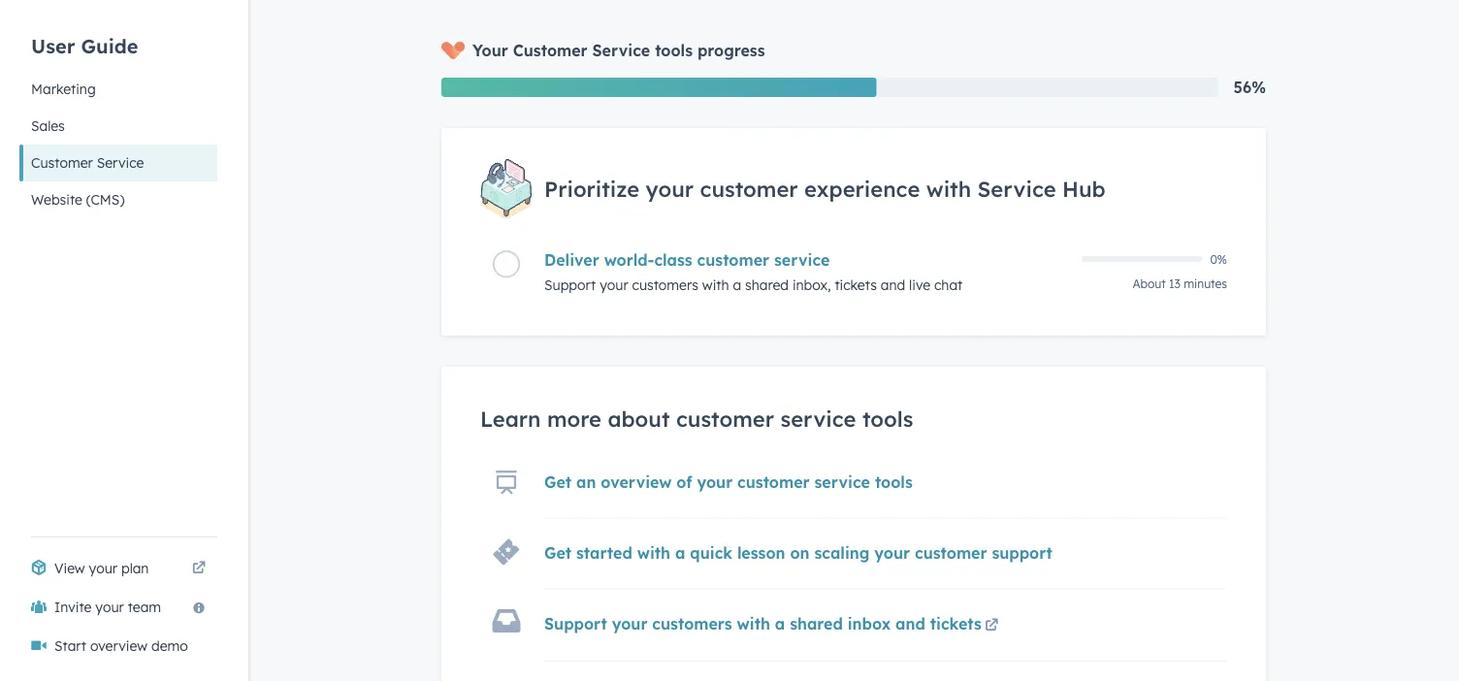 Task type: locate. For each thing, give the bounding box(es) containing it.
support your customers with a shared inbox and tickets
[[544, 614, 982, 633]]

service down sales button
[[97, 154, 144, 171]]

customer up website
[[31, 154, 93, 171]]

shared inside "support your customers with a shared inbox and tickets" link
[[790, 614, 843, 633]]

0 vertical spatial tickets
[[835, 276, 877, 293]]

and left live
[[881, 276, 906, 293]]

class
[[654, 250, 693, 270]]

support down deliver
[[544, 276, 596, 293]]

tools
[[655, 41, 693, 60], [863, 405, 914, 432], [875, 472, 913, 491]]

about
[[608, 405, 670, 432]]

sales button
[[19, 108, 217, 145]]

inbox
[[848, 614, 891, 633]]

user guide
[[31, 33, 138, 58]]

about 13 minutes
[[1133, 276, 1228, 291]]

1 vertical spatial customer
[[31, 154, 93, 171]]

get
[[544, 472, 572, 491], [544, 543, 572, 562]]

service for about
[[781, 405, 856, 432]]

link opens in a new window image
[[192, 557, 206, 580], [192, 562, 206, 575], [985, 614, 999, 637], [985, 619, 999, 632]]

(cms)
[[86, 191, 125, 208]]

overview left of
[[601, 472, 672, 491]]

0 horizontal spatial shared
[[745, 276, 789, 293]]

get for get an overview of your customer service tools
[[544, 472, 572, 491]]

with down deliver world-class customer service button on the top of page
[[702, 276, 729, 293]]

1 get from the top
[[544, 472, 572, 491]]

support
[[992, 543, 1053, 562]]

1 horizontal spatial a
[[733, 276, 741, 293]]

customer up "deliver world-class customer service support your customers with a shared inbox, tickets and live chat"
[[700, 176, 798, 202]]

get left 'started'
[[544, 543, 572, 562]]

service inside "deliver world-class customer service support your customers with a shared inbox, tickets and live chat"
[[774, 250, 830, 270]]

lesson
[[737, 543, 786, 562]]

with down lesson
[[737, 614, 770, 633]]

1 vertical spatial overview
[[90, 638, 148, 655]]

1 horizontal spatial customer
[[513, 41, 588, 60]]

a down get started with a quick lesson on scaling your customer support
[[775, 614, 785, 633]]

0 vertical spatial customer
[[513, 41, 588, 60]]

progress
[[698, 41, 765, 60]]

and
[[881, 276, 906, 293], [896, 614, 926, 633]]

customer right the class
[[697, 250, 770, 270]]

service
[[592, 41, 650, 60], [97, 154, 144, 171], [978, 176, 1056, 202]]

1 support from the top
[[544, 276, 596, 293]]

your left the team
[[95, 599, 124, 616]]

1 horizontal spatial tickets
[[930, 614, 982, 633]]

on
[[790, 543, 810, 562]]

tickets right inbox
[[930, 614, 982, 633]]

1 vertical spatial a
[[675, 543, 685, 562]]

invite your team button
[[19, 588, 217, 627]]

support your customers with a shared inbox and tickets link
[[544, 614, 1002, 637]]

customer
[[513, 41, 588, 60], [31, 154, 93, 171]]

a left quick
[[675, 543, 685, 562]]

0 horizontal spatial tickets
[[835, 276, 877, 293]]

customers
[[632, 276, 699, 293], [652, 614, 732, 633]]

your
[[646, 176, 694, 202], [600, 276, 628, 293], [697, 472, 733, 491], [875, 543, 910, 562], [89, 560, 117, 577], [95, 599, 124, 616], [612, 614, 648, 633]]

learn
[[480, 405, 541, 432]]

0 horizontal spatial a
[[675, 543, 685, 562]]

a down deliver world-class customer service button on the top of page
[[733, 276, 741, 293]]

0 vertical spatial a
[[733, 276, 741, 293]]

0 horizontal spatial customer
[[31, 154, 93, 171]]

minutes
[[1184, 276, 1228, 291]]

support inside "deliver world-class customer service support your customers with a shared inbox, tickets and live chat"
[[544, 276, 596, 293]]

customer right your
[[513, 41, 588, 60]]

0 vertical spatial and
[[881, 276, 906, 293]]

marketing
[[31, 81, 96, 98]]

2 horizontal spatial service
[[978, 176, 1056, 202]]

customer
[[700, 176, 798, 202], [697, 250, 770, 270], [676, 405, 774, 432], [738, 472, 810, 491], [915, 543, 987, 562]]

world-
[[604, 250, 654, 270]]

shared
[[745, 276, 789, 293], [790, 614, 843, 633]]

your customer service tools progress progress bar
[[442, 78, 877, 97]]

shared left the inbox,
[[745, 276, 789, 293]]

your right of
[[697, 472, 733, 491]]

deliver world-class customer service button
[[544, 250, 1070, 270]]

2 horizontal spatial a
[[775, 614, 785, 633]]

2 get from the top
[[544, 543, 572, 562]]

customers down quick
[[652, 614, 732, 633]]

1 vertical spatial tickets
[[930, 614, 982, 633]]

your inside button
[[95, 599, 124, 616]]

2 support from the top
[[544, 614, 607, 633]]

customer service button
[[19, 145, 217, 181]]

2 vertical spatial service
[[978, 176, 1056, 202]]

guide
[[81, 33, 138, 58]]

invite
[[54, 599, 92, 616]]

your left plan
[[89, 560, 117, 577]]

shared left inbox
[[790, 614, 843, 633]]

tickets right the inbox,
[[835, 276, 877, 293]]

overview
[[601, 472, 672, 491], [90, 638, 148, 655]]

get an overview of your customer service tools
[[544, 472, 913, 491]]

more
[[547, 405, 602, 432]]

0 vertical spatial support
[[544, 276, 596, 293]]

1 vertical spatial shared
[[790, 614, 843, 633]]

service left hub
[[978, 176, 1056, 202]]

shared inside "deliver world-class customer service support your customers with a shared inbox, tickets and live chat"
[[745, 276, 789, 293]]

user
[[31, 33, 75, 58]]

0 vertical spatial get
[[544, 472, 572, 491]]

support
[[544, 276, 596, 293], [544, 614, 607, 633]]

plan
[[121, 560, 149, 577]]

and right inbox
[[896, 614, 926, 633]]

1 vertical spatial get
[[544, 543, 572, 562]]

customer inside button
[[31, 154, 93, 171]]

demo
[[151, 638, 188, 655]]

13
[[1169, 276, 1181, 291]]

service
[[774, 250, 830, 270], [781, 405, 856, 432], [815, 472, 870, 491]]

support down 'started'
[[544, 614, 607, 633]]

1 vertical spatial service
[[97, 154, 144, 171]]

your down world-
[[600, 276, 628, 293]]

0 horizontal spatial service
[[97, 154, 144, 171]]

your customer service tools progress
[[473, 41, 765, 60]]

inbox,
[[793, 276, 831, 293]]

tickets
[[835, 276, 877, 293], [930, 614, 982, 633]]

0 vertical spatial service
[[774, 250, 830, 270]]

website
[[31, 191, 82, 208]]

with
[[927, 176, 971, 202], [702, 276, 729, 293], [637, 543, 671, 562], [737, 614, 770, 633]]

customers down the class
[[632, 276, 699, 293]]

56%
[[1234, 78, 1266, 97]]

with right experience
[[927, 176, 971, 202]]

1 horizontal spatial service
[[592, 41, 650, 60]]

0 horizontal spatial overview
[[90, 638, 148, 655]]

overview down invite your team button
[[90, 638, 148, 655]]

0 vertical spatial customers
[[632, 276, 699, 293]]

1 vertical spatial support
[[544, 614, 607, 633]]

your down 'started'
[[612, 614, 648, 633]]

hub
[[1063, 176, 1106, 202]]

1 vertical spatial service
[[781, 405, 856, 432]]

1 horizontal spatial shared
[[790, 614, 843, 633]]

a
[[733, 276, 741, 293], [675, 543, 685, 562], [775, 614, 785, 633]]

0 vertical spatial shared
[[745, 276, 789, 293]]

view your plan
[[54, 560, 149, 577]]

and inside "deliver world-class customer service support your customers with a shared inbox, tickets and live chat"
[[881, 276, 906, 293]]

get left the an
[[544, 472, 572, 491]]

0 vertical spatial overview
[[601, 472, 672, 491]]

service up your customer service tools progress progress bar
[[592, 41, 650, 60]]



Task type: describe. For each thing, give the bounding box(es) containing it.
customers inside "deliver world-class customer service support your customers with a shared inbox, tickets and live chat"
[[632, 276, 699, 293]]

customer up lesson
[[738, 472, 810, 491]]

2 vertical spatial tools
[[875, 472, 913, 491]]

get started with a quick lesson on scaling your customer support
[[544, 543, 1053, 562]]

with right 'started'
[[637, 543, 671, 562]]

website (cms) button
[[19, 181, 217, 218]]

1 vertical spatial tools
[[863, 405, 914, 432]]

of
[[677, 472, 692, 491]]

your right scaling
[[875, 543, 910, 562]]

1 horizontal spatial overview
[[601, 472, 672, 491]]

chat
[[935, 276, 963, 293]]

get started with a quick lesson on scaling your customer support link
[[544, 543, 1053, 562]]

2 vertical spatial service
[[815, 472, 870, 491]]

support inside "support your customers with a shared inbox and tickets" link
[[544, 614, 607, 633]]

marketing button
[[19, 71, 217, 108]]

customer inside "deliver world-class customer service support your customers with a shared inbox, tickets and live chat"
[[697, 250, 770, 270]]

team
[[128, 599, 161, 616]]

1 vertical spatial customers
[[652, 614, 732, 633]]

service inside button
[[97, 154, 144, 171]]

0%
[[1211, 252, 1228, 266]]

prioritize
[[544, 176, 640, 202]]

a inside "deliver world-class customer service support your customers with a shared inbox, tickets and live chat"
[[733, 276, 741, 293]]

1 vertical spatial and
[[896, 614, 926, 633]]

live
[[909, 276, 931, 293]]

sales
[[31, 117, 65, 134]]

your inside "deliver world-class customer service support your customers with a shared inbox, tickets and live chat"
[[600, 276, 628, 293]]

customer left the support
[[915, 543, 987, 562]]

experience
[[805, 176, 920, 202]]

about
[[1133, 276, 1166, 291]]

customer service
[[31, 154, 144, 171]]

0 vertical spatial service
[[592, 41, 650, 60]]

view
[[54, 560, 85, 577]]

customer up get an overview of your customer service tools
[[676, 405, 774, 432]]

with inside "deliver world-class customer service support your customers with a shared inbox, tickets and live chat"
[[702, 276, 729, 293]]

get an overview of your customer service tools button
[[544, 472, 913, 491]]

0 vertical spatial tools
[[655, 41, 693, 60]]

user guide views element
[[19, 0, 217, 218]]

start overview demo link
[[19, 627, 217, 666]]

get for get started with a quick lesson on scaling your customer support
[[544, 543, 572, 562]]

view your plan link
[[19, 549, 217, 588]]

start
[[54, 638, 86, 655]]

website (cms)
[[31, 191, 125, 208]]

scaling
[[815, 543, 870, 562]]

invite your team
[[54, 599, 161, 616]]

deliver world-class customer service support your customers with a shared inbox, tickets and live chat
[[544, 250, 963, 293]]

deliver
[[544, 250, 599, 270]]

your
[[473, 41, 508, 60]]

learn more about customer service tools
[[480, 405, 914, 432]]

started
[[576, 543, 633, 562]]

quick
[[690, 543, 733, 562]]

service for class
[[774, 250, 830, 270]]

your up the class
[[646, 176, 694, 202]]

tickets inside "deliver world-class customer service support your customers with a shared inbox, tickets and live chat"
[[835, 276, 877, 293]]

prioritize your customer experience with service hub
[[544, 176, 1106, 202]]

an
[[576, 472, 596, 491]]

2 vertical spatial a
[[775, 614, 785, 633]]

start overview demo
[[54, 638, 188, 655]]



Task type: vqa. For each thing, say whether or not it's contained in the screenshot.
Billing inside the funky menu
no



